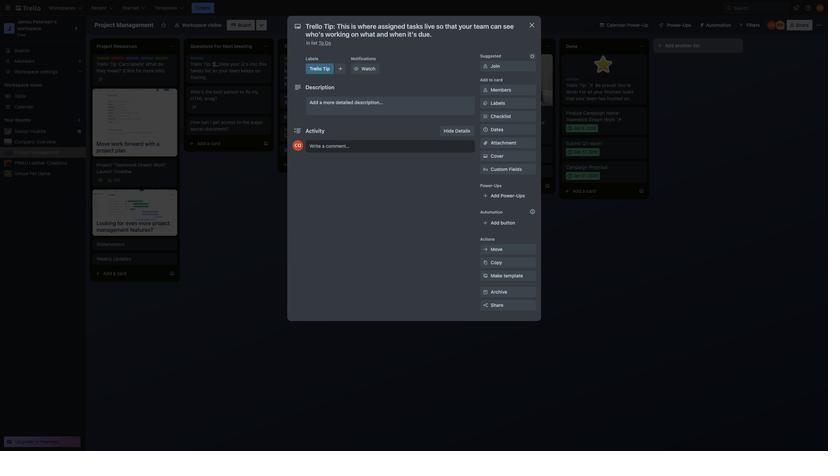 Task type: vqa. For each thing, say whether or not it's contained in the screenshot.


Task type: describe. For each thing, give the bounding box(es) containing it.
switch to… image
[[5, 5, 11, 11]]

to down join
[[489, 77, 493, 82]]

the for sketch
[[300, 147, 307, 153]]

labels!
[[130, 61, 144, 67]]

splash
[[495, 113, 509, 118]]

assigned
[[336, 61, 355, 67]]

trello tip: 💬for those in-between tasks that are almost done but also awaiting one last step.
[[378, 61, 453, 80]]

hide details
[[444, 128, 470, 134]]

add a card down jan 31, 2020 checkbox
[[573, 188, 596, 194]]

list inside button
[[694, 43, 700, 48]]

power-ups inside button
[[667, 22, 692, 28]]

your down be
[[594, 89, 603, 95]]

virtual pet game
[[15, 171, 50, 176]]

project management inside text box
[[95, 21, 154, 28]]

sm image for archive
[[482, 289, 489, 295]]

get
[[213, 119, 220, 125]]

sm image for suggested
[[529, 53, 536, 60]]

the inside how can i get access to the super secret document?
[[243, 119, 249, 125]]

calendar for calendar
[[15, 104, 34, 109]]

create button
[[192, 3, 214, 13]]

31,
[[582, 173, 587, 178]]

add down suggested
[[480, 77, 488, 82]]

cover link
[[480, 151, 536, 161]]

color: sky, title: "trello tip" element for trello tip: ✨ be proud! you're done! for all your finished tasks that your team has hustled on.
[[566, 78, 584, 83]]

Jan 31, 2020 checkbox
[[566, 172, 600, 180]]

🌊slide
[[213, 61, 229, 67]]

calendar for calendar power-up
[[607, 22, 626, 28]]

but
[[436, 68, 443, 73]]

sm image for make template
[[482, 273, 489, 279]]

sm image for copy
[[482, 259, 489, 266]]

create
[[196, 5, 210, 11]]

add down approval in the top of the page
[[491, 193, 500, 198]]

site
[[300, 100, 308, 105]]

sm image for move
[[482, 246, 489, 253]]

timeline
[[113, 169, 131, 174]]

color: purple, title: "design team" element for social media assets
[[378, 103, 403, 108]]

workspace visible
[[182, 22, 222, 28]]

project "teamwork dream work" launch timeline link
[[97, 162, 173, 175]]

can inside trello tip trello tip: this is where assigned tasks live so that your team can see who's working on what and when it's due.
[[344, 68, 352, 73]]

jan for campaign
[[574, 173, 581, 178]]

on inside trello tip trello tip: 🌊slide your q's into this handy list so your team keeps on flowing.
[[255, 68, 260, 73]]

upgrade to premium link
[[4, 437, 81, 447]]

on inside trello tip trello tip: this is where assigned tasks live so that your team can see who's working on what and when it's due.
[[316, 74, 322, 80]]

filters button
[[737, 20, 762, 30]]

automation button
[[697, 20, 735, 30]]

join link
[[480, 61, 536, 71]]

project inside text box
[[95, 21, 115, 28]]

one
[[397, 74, 405, 80]]

color: sky, title: "trello tip" element for trello tip: 🌊slide your q's into this handy list so your team keeps on flowing.
[[190, 57, 208, 62]]

to do link
[[319, 40, 331, 46]]

trello inside 'trello tip: 💬for those in-between tasks that are almost done but also awaiting one last step.'
[[378, 61, 390, 67]]

trello tip
[[310, 66, 330, 71]]

add a card down the weekly updates at left
[[103, 270, 127, 276]]

j
[[7, 24, 11, 32]]

dream inside 'project "teamwork dream work" launch timeline'
[[138, 162, 152, 168]]

tip: for live
[[297, 61, 305, 67]]

workspace for workspace visible
[[182, 22, 206, 28]]

the for who's
[[205, 89, 212, 95]]

finished
[[604, 89, 621, 95]]

customize views image
[[258, 22, 265, 28]]

archive
[[491, 289, 507, 295]]

virtual pet game link
[[15, 170, 82, 177]]

1 vertical spatial christina overa (christinaovera) image
[[767, 21, 776, 30]]

sm image for automation
[[697, 20, 706, 29]]

list right "customer"
[[321, 133, 328, 138]]

overview
[[36, 139, 56, 145]]

add down jan 31, 2020 checkbox
[[573, 188, 582, 194]]

hide
[[444, 128, 454, 134]]

0 / 6
[[114, 178, 120, 183]]

team inside trello tip trello tip: ✨ be proud! you're done! for all your finished tasks that your team has hustled on.
[[587, 96, 597, 101]]

your boards with 5 items element
[[4, 116, 67, 124]]

last
[[406, 74, 414, 80]]

access
[[221, 119, 236, 125]]

make
[[491, 273, 503, 278]]

watch button
[[351, 63, 380, 74]]

working
[[298, 74, 315, 80]]

team for social
[[393, 103, 403, 108]]

those inside 'trello tip: 💬for those in-between tasks that are almost done but also awaiting one last step.'
[[415, 61, 427, 67]]

Dec 17, 2019 checkbox
[[566, 148, 600, 156]]

0 horizontal spatial members link
[[0, 56, 86, 66]]

open information menu image
[[805, 5, 812, 11]]

color: orange, title: "one more step" element for freelancer
[[472, 149, 485, 152]]

proud!
[[602, 82, 616, 88]]

team for redtape-
[[472, 126, 483, 132]]

star or unstar board image
[[161, 22, 166, 28]]

assets
[[407, 107, 420, 113]]

i
[[210, 119, 211, 125]]

they
[[97, 68, 106, 73]]

create from template… image for add a card button over add power-ups
[[545, 183, 550, 188]]

copy link
[[480, 257, 536, 268]]

live
[[297, 68, 304, 73]]

more inside trello tip: card labels! what do they mean? (click for more info)
[[143, 68, 154, 73]]

0 notifications image
[[793, 4, 801, 12]]

your inside trello tip trello tip: this is where assigned tasks live so that your team can see who's working on what and when it's due.
[[321, 68, 331, 73]]

virtual
[[15, 171, 28, 176]]

add button
[[491, 220, 515, 226]]

super
[[251, 119, 263, 125]]

trello tip: 💬for those in-between tasks that are almost done but also awaiting one last step. link
[[378, 61, 455, 81]]

color: lime, title: "halp" element
[[155, 57, 168, 62]]

management inside 'link'
[[31, 149, 59, 155]]

christina overa (christinaovera) image
[[293, 140, 303, 151]]

email
[[294, 114, 305, 120]]

create from template… image
[[451, 132, 456, 137]]

ups inside button
[[683, 22, 692, 28]]

template
[[504, 273, 523, 278]]

project for project "teamwork dream work" launch timeline link
[[97, 162, 112, 168]]

in
[[306, 40, 310, 46]]

curate
[[284, 133, 299, 138]]

document?
[[205, 126, 229, 132]]

in-
[[428, 61, 434, 67]]

your
[[4, 117, 14, 123]]

Board name text field
[[91, 20, 157, 30]]

james peterson's workspace free
[[17, 19, 58, 37]]

create from template… image for add a card button below jan 31, 2020 at right top
[[639, 189, 644, 194]]

archive link
[[480, 287, 536, 297]]

contracts
[[496, 154, 516, 159]]

trello tip: 🌊slide your q's into this handy list so your team keeps on flowing. link
[[190, 61, 267, 81]]

a for add a card button below jan 31, 2020 at right top
[[583, 188, 585, 194]]

✨ inside finalize campaign name: teamwork dream work ✨
[[617, 117, 623, 122]]

detailed
[[336, 100, 354, 105]]

game
[[38, 171, 50, 176]]

here.
[[497, 126, 508, 132]]

create from template… image for add a card button below weekly updates link
[[169, 271, 175, 276]]

all
[[588, 89, 593, 95]]

card for add a card button underneath the document?
[[211, 141, 221, 146]]

tip: for that
[[485, 113, 493, 118]]

design for design huddle
[[15, 128, 29, 134]]

on.
[[624, 96, 631, 101]]

0 horizontal spatial ups
[[494, 183, 502, 188]]

info)
[[155, 68, 165, 73]]

management inside text box
[[116, 21, 154, 28]]

what
[[323, 74, 333, 80]]

0 horizontal spatial share
[[491, 302, 504, 308]]

slowing
[[518, 119, 535, 125]]

campaign inside finalize campaign name: teamwork dream work ✨
[[583, 110, 605, 116]]

color: yellow, title: "copy request" element
[[97, 57, 110, 60]]

17,
[[583, 149, 587, 154]]

1 vertical spatial more
[[323, 100, 335, 105]]

your inside 'trello tip trello tip: splash those redtape- heavy issues that are slowing your team down here.'
[[536, 119, 545, 125]]

what
[[145, 61, 157, 67]]

tip for trello tip trello tip: 🌊slide your q's into this handy list so your team keeps on flowing.
[[202, 57, 208, 62]]

also
[[444, 68, 453, 73]]

q1
[[582, 141, 588, 146]]

sm image for checklist
[[482, 113, 489, 120]]

create from template… image for add a card button underneath the document?
[[263, 141, 269, 146]]

2 sketch from the top
[[284, 147, 299, 153]]

0 horizontal spatial team
[[140, 57, 150, 62]]

0 vertical spatial labels
[[306, 56, 319, 61]]

that inside trello tip trello tip: ✨ be proud! you're done! for all your finished tasks that your team has hustled on.
[[566, 96, 575, 101]]

jan for finalize
[[574, 126, 581, 131]]

a for add a card button below weekly updates link
[[113, 270, 116, 276]]

list inside trello tip trello tip: 🌊slide your q's into this handy list so your team keeps on flowing.
[[205, 68, 211, 73]]

color: sky, title: "trello tip" element for trello tip: splash those redtape- heavy issues that are slowing your team down here.
[[472, 108, 490, 113]]

are inside 'trello tip: 💬for those in-between tasks that are almost done but also awaiting one last step.'
[[401, 68, 407, 73]]

2 vertical spatial ups
[[516, 193, 525, 198]]

add a card down budget approval
[[479, 183, 502, 188]]

0 horizontal spatial color: purple, title: "design team" element
[[126, 57, 150, 62]]

sm image for join
[[482, 63, 489, 69]]

2020 for proposal
[[588, 173, 598, 178]]

boards
[[15, 117, 31, 123]]

handy
[[190, 68, 204, 73]]

card for add a card button below weekly updates link
[[117, 270, 127, 276]]

project for project management 'link'
[[15, 149, 30, 155]]

so inside trello tip trello tip: this is where assigned tasks live so that your team can see who's working on what and when it's due.
[[305, 68, 310, 73]]

💬for
[[401, 61, 414, 67]]

1 vertical spatial automation
[[480, 210, 503, 215]]

report
[[589, 141, 602, 146]]

details
[[455, 128, 470, 134]]

add another list button
[[653, 38, 743, 53]]

starred icon image
[[77, 129, 82, 134]]

for
[[136, 68, 142, 73]]

boards
[[15, 48, 30, 53]]

creations
[[47, 160, 67, 166]]

add board image
[[77, 117, 82, 123]]

drafts
[[306, 114, 319, 120]]

dec 17, 2019
[[574, 149, 598, 154]]

sketch inside "design team sketch site banner"
[[284, 100, 299, 105]]

up
[[642, 22, 649, 28]]

a down budget approval
[[489, 183, 491, 188]]

boards link
[[0, 45, 86, 56]]

media
[[392, 107, 405, 113]]

color: purple, title: "design team" element for sketch site banner
[[284, 95, 309, 100]]

be
[[596, 82, 601, 88]]

proposal
[[589, 164, 608, 170]]



Task type: locate. For each thing, give the bounding box(es) containing it.
sm image
[[529, 53, 536, 60], [482, 63, 489, 69], [353, 65, 360, 72], [482, 87, 489, 93], [482, 113, 489, 120], [482, 153, 489, 159], [482, 259, 489, 266]]

search image
[[727, 5, 732, 11]]

0 horizontal spatial labels
[[306, 56, 319, 61]]

0 vertical spatial dream
[[589, 117, 603, 122]]

1 horizontal spatial project management
[[95, 21, 154, 28]]

team left keeps on the top
[[229, 68, 240, 73]]

those up slowing
[[510, 113, 522, 118]]

campaign inside campaign proposal link
[[566, 164, 588, 170]]

add to card
[[480, 77, 503, 82]]

✨ down name:
[[617, 117, 623, 122]]

views
[[30, 82, 42, 88]]

1 vertical spatial management
[[31, 149, 59, 155]]

to inside how can i get access to the super secret document?
[[237, 119, 241, 125]]

james
[[17, 19, 32, 24]]

automation down search image
[[706, 22, 731, 28]]

notifications
[[351, 56, 376, 61]]

1 horizontal spatial so
[[305, 68, 310, 73]]

1 horizontal spatial on
[[316, 74, 322, 80]]

1 vertical spatial share button
[[480, 300, 536, 311]]

0 horizontal spatial christina overa (christinaovera) image
[[767, 21, 776, 30]]

1 horizontal spatial share button
[[787, 20, 813, 30]]

workspace for workspace views
[[4, 82, 29, 88]]

members link down boards
[[0, 56, 86, 66]]

0 vertical spatial campaign
[[583, 110, 605, 116]]

1 horizontal spatial dream
[[589, 117, 603, 122]]

1 vertical spatial power-ups
[[480, 183, 502, 188]]

project
[[95, 21, 115, 28], [15, 149, 30, 155], [97, 162, 112, 168]]

james peterson's workspace link
[[17, 19, 58, 31]]

/
[[116, 178, 117, 183]]

redtape-
[[523, 113, 542, 118]]

1 horizontal spatial christina overa (christinaovera) image
[[817, 4, 824, 12]]

campaign down has on the top of page
[[583, 110, 605, 116]]

trello inside trello tip: card labels! what do they mean? (click for more info)
[[97, 61, 108, 67]]

that inside 'trello tip trello tip: splash those redtape- heavy issues that are slowing your team down here.'
[[501, 119, 509, 125]]

work"
[[153, 162, 167, 168]]

0 vertical spatial project
[[95, 21, 115, 28]]

edit email drafts
[[284, 114, 319, 120]]

jan left '31,'
[[574, 173, 581, 178]]

0 vertical spatial share button
[[787, 20, 813, 30]]

into
[[250, 61, 258, 67]]

tip: for handy
[[203, 61, 211, 67]]

sm image inside watch button
[[353, 65, 360, 72]]

on down into at the top
[[255, 68, 260, 73]]

tasks up 'who's' at the top
[[284, 68, 296, 73]]

campaign
[[583, 110, 605, 116], [566, 164, 588, 170]]

sm image inside move link
[[482, 246, 489, 253]]

labels up splash in the right top of the page
[[491, 100, 505, 106]]

2 jan from the top
[[574, 173, 581, 178]]

ups up another
[[683, 22, 692, 28]]

color: orange, title: "one more step" element up freelancer
[[472, 149, 485, 152]]

to inside "link"
[[35, 439, 39, 444]]

sm image inside the members link
[[482, 87, 489, 93]]

custom fields
[[491, 166, 522, 172]]

None text field
[[302, 21, 521, 40]]

submit
[[566, 141, 581, 146]]

1 horizontal spatial are
[[510, 119, 517, 125]]

1 horizontal spatial power-ups
[[667, 22, 692, 28]]

1 horizontal spatial tasks
[[378, 68, 390, 73]]

the up snag?
[[205, 89, 212, 95]]

sm image inside cover link
[[482, 153, 489, 159]]

a up edit email drafts link
[[320, 100, 322, 105]]

a down jan 31, 2020 checkbox
[[583, 188, 585, 194]]

design for design team social media assets
[[378, 103, 392, 108]]

add a more detailed description…
[[310, 100, 383, 105]]

0 vertical spatial share
[[796, 22, 809, 28]]

sm image up the when
[[353, 65, 360, 72]]

0 horizontal spatial on
[[255, 68, 260, 73]]

font
[[346, 147, 355, 153]]

card up add power-ups
[[493, 183, 502, 188]]

automation inside button
[[706, 22, 731, 28]]

tip: inside trello tip trello tip: 🌊slide your q's into this handy list so your team keeps on flowing.
[[203, 61, 211, 67]]

1 vertical spatial color: purple, title: "design team" element
[[284, 95, 309, 100]]

workspace views
[[4, 82, 42, 88]]

tip: up for
[[579, 82, 587, 88]]

team inside trello tip trello tip: 🌊slide your q's into this handy list so your team keeps on flowing.
[[229, 68, 240, 73]]

sm image left copy
[[482, 259, 489, 266]]

updates
[[113, 256, 131, 261]]

project management link
[[15, 149, 82, 156]]

card down jan 31, 2020 at right top
[[587, 188, 596, 194]]

2 horizontal spatial tasks
[[623, 89, 634, 95]]

tip: inside 'trello tip: 💬for those in-between tasks that are almost done but also awaiting one last step.'
[[391, 61, 399, 67]]

0 horizontal spatial are
[[401, 68, 407, 73]]

add a card button down jan 31, 2020 at right top
[[562, 186, 636, 196]]

to inside who's the best person to fix my html snag?
[[240, 89, 244, 95]]

are inside 'trello tip trello tip: splash those redtape- heavy issues that are slowing your team down here.'
[[510, 119, 517, 125]]

done!
[[566, 89, 578, 95]]

1 vertical spatial members
[[491, 87, 511, 93]]

✨ inside trello tip trello tip: ✨ be proud! you're done! for all your finished tasks that your team has hustled on.
[[588, 82, 594, 88]]

add down the weekly
[[103, 270, 112, 276]]

how can i get access to the super secret document? link
[[190, 119, 267, 132]]

approval
[[489, 168, 507, 174]]

add a more detailed description… link
[[306, 97, 475, 115]]

color: purple, title: "design team" element
[[126, 57, 150, 62], [284, 95, 309, 100], [378, 103, 403, 108]]

tip for trello tip
[[323, 66, 330, 71]]

0 vertical spatial more
[[143, 68, 154, 73]]

1 horizontal spatial ups
[[516, 193, 525, 198]]

1 horizontal spatial ✨
[[617, 117, 623, 122]]

workspace inside button
[[182, 22, 206, 28]]

1 vertical spatial campaign
[[566, 164, 588, 170]]

design team sketch site banner
[[284, 95, 324, 105]]

0 vertical spatial the
[[205, 89, 212, 95]]

card down join
[[494, 77, 503, 82]]

0 horizontal spatial ✨
[[588, 82, 594, 88]]

sm image for members
[[482, 87, 489, 93]]

members for the members link to the left
[[15, 58, 35, 64]]

1 horizontal spatial members
[[491, 87, 511, 93]]

0 vertical spatial management
[[116, 21, 154, 28]]

1 horizontal spatial management
[[116, 21, 154, 28]]

tip: inside trello tip trello tip: this is where assigned tasks live so that your team can see who's working on what and when it's due.
[[297, 61, 305, 67]]

can
[[344, 68, 352, 73], [201, 119, 209, 125]]

close dialog image
[[528, 21, 536, 29]]

add down budget
[[479, 183, 488, 188]]

jan inside option
[[574, 126, 581, 131]]

members for the bottom the members link
[[491, 87, 511, 93]]

priority design team
[[111, 57, 150, 62]]

submit q1 report link
[[566, 140, 643, 147]]

1 vertical spatial calendar
[[15, 104, 34, 109]]

jan left "9,"
[[574, 126, 581, 131]]

sm image inside join link
[[482, 63, 489, 69]]

create from template… image
[[263, 141, 269, 146], [545, 183, 550, 188], [639, 189, 644, 194], [169, 271, 175, 276]]

✨ up all
[[588, 82, 594, 88]]

sm image for watch
[[353, 65, 360, 72]]

tip: inside 'trello tip trello tip: splash those redtape- heavy issues that are slowing your team down here.'
[[485, 113, 493, 118]]

power-ups down budget approval
[[480, 183, 502, 188]]

freelancer contracts
[[472, 154, 516, 159]]

power-ups up add another list
[[667, 22, 692, 28]]

tip: inside trello tip: card labels! what do they mean? (click for more info)
[[110, 61, 118, 67]]

finalize campaign name: teamwork dream work ✨
[[566, 110, 623, 122]]

1 jan from the top
[[574, 126, 581, 131]]

1 vertical spatial project management
[[15, 149, 59, 155]]

0 vertical spatial jan
[[574, 126, 581, 131]]

down
[[484, 126, 496, 132]]

those up almost
[[415, 61, 427, 67]]

sketch the "teamy dreamy" font
[[284, 147, 355, 153]]

share left show menu icon
[[796, 22, 809, 28]]

add a card
[[197, 141, 221, 146], [479, 183, 502, 188], [573, 188, 596, 194], [103, 270, 127, 276]]

you're
[[618, 82, 631, 88]]

team for sketch
[[299, 95, 309, 100]]

tip inside 'trello tip trello tip: splash those redtape- heavy issues that are slowing your team down here.'
[[484, 108, 490, 113]]

a for add a card button underneath the document?
[[207, 141, 210, 146]]

color: orange, title: "one more step" element for curate
[[284, 128, 298, 131]]

submit q1 report
[[566, 141, 602, 146]]

more down what
[[143, 68, 154, 73]]

0 vertical spatial color: purple, title: "design team" element
[[126, 57, 150, 62]]

can inside how can i get access to the super secret document?
[[201, 119, 209, 125]]

campaign up jan 31, 2020 checkbox
[[566, 164, 588, 170]]

your
[[230, 61, 240, 67], [219, 68, 228, 73], [321, 68, 331, 73], [594, 89, 603, 95], [576, 96, 585, 101], [536, 119, 545, 125]]

between
[[434, 61, 452, 67]]

list right in
[[311, 40, 318, 46]]

1 horizontal spatial team
[[299, 95, 309, 100]]

0 horizontal spatial can
[[201, 119, 209, 125]]

banner
[[309, 100, 324, 105]]

design inside "design team sketch site banner"
[[284, 95, 298, 100]]

trello tip trello tip: splash those redtape- heavy issues that are slowing your team down here.
[[472, 108, 545, 132]]

that up one
[[391, 68, 399, 73]]

table
[[15, 93, 26, 99]]

add a card down the document?
[[197, 141, 221, 146]]

tasks up awaiting
[[378, 68, 390, 73]]

sm image up heavy
[[482, 100, 489, 106]]

weekly updates link
[[97, 256, 173, 262]]

design inside design team social media assets
[[378, 103, 392, 108]]

0 vertical spatial can
[[344, 68, 352, 73]]

your boards
[[4, 117, 31, 123]]

sm image
[[697, 20, 706, 29], [482, 100, 489, 106], [482, 246, 489, 253], [482, 273, 489, 279], [482, 289, 489, 295]]

ben nelson (bennelson96) image
[[776, 21, 785, 30]]

sm image for cover
[[482, 153, 489, 159]]

team for where
[[332, 68, 343, 73]]

0 vertical spatial ✨
[[588, 82, 594, 88]]

automation up add button
[[480, 210, 503, 215]]

1 vertical spatial are
[[510, 119, 517, 125]]

sm image down actions
[[482, 246, 489, 253]]

project inside 'link'
[[15, 149, 30, 155]]

tip: inside trello tip trello tip: ✨ be proud! you're done! for all your finished tasks that your team has hustled on.
[[579, 82, 587, 88]]

add a card button up add power-ups
[[468, 181, 542, 191]]

so down 🌊slide
[[212, 68, 217, 73]]

team up and at left
[[332, 68, 343, 73]]

color: orange, title: "one more step" element up curate
[[284, 128, 298, 131]]

that inside 'trello tip: 💬for those in-between tasks that are almost done but also awaiting one last step.'
[[391, 68, 399, 73]]

christina overa (christinaovera) image
[[817, 4, 824, 12], [767, 21, 776, 30]]

sm image left archive
[[482, 289, 489, 295]]

sm image inside make template link
[[482, 273, 489, 279]]

0 horizontal spatial so
[[212, 68, 217, 73]]

tip for trello tip trello tip: splash those redtape- heavy issues that are slowing your team down here.
[[484, 108, 490, 113]]

do
[[158, 61, 163, 67]]

2 horizontal spatial the
[[300, 147, 307, 153]]

labels up trello tip
[[306, 56, 319, 61]]

0 vertical spatial workspace
[[182, 22, 206, 28]]

are up one
[[401, 68, 407, 73]]

q's
[[241, 61, 248, 67]]

for
[[580, 89, 587, 95]]

sketch down curate
[[284, 147, 299, 153]]

company overview link
[[15, 139, 82, 145]]

upgrade to premium
[[15, 439, 59, 444]]

jan inside checkbox
[[574, 173, 581, 178]]

show menu image
[[816, 22, 823, 28]]

sm image inside copy link
[[482, 259, 489, 266]]

1 vertical spatial jan
[[574, 173, 581, 178]]

0 vertical spatial sketch
[[284, 100, 299, 105]]

1 horizontal spatial can
[[344, 68, 352, 73]]

team right social
[[393, 103, 403, 108]]

tip for trello tip halp
[[152, 57, 158, 62]]

tip inside trello tip trello tip: 🌊slide your q's into this handy list so your team keeps on flowing.
[[202, 57, 208, 62]]

1 vertical spatial project
[[15, 149, 30, 155]]

more left the detailed on the left of page
[[323, 100, 335, 105]]

your down 🌊slide
[[219, 68, 228, 73]]

budget approval link
[[472, 168, 549, 175]]

Write a comment text field
[[306, 140, 475, 152]]

that down is
[[312, 68, 320, 73]]

1 vertical spatial on
[[316, 74, 322, 80]]

a
[[320, 100, 322, 105], [207, 141, 210, 146], [489, 183, 491, 188], [583, 188, 585, 194], [113, 270, 116, 276]]

0 horizontal spatial automation
[[480, 210, 503, 215]]

sm image for labels
[[482, 100, 489, 106]]

make template
[[491, 273, 523, 278]]

tasks inside trello tip trello tip: this is where assigned tasks live so that your team can see who's working on what and when it's due.
[[284, 68, 296, 73]]

trello tip halp
[[140, 57, 164, 62]]

1 sketch from the top
[[284, 100, 299, 105]]

ups down budget approval link
[[516, 193, 525, 198]]

tasks inside trello tip trello tip: ✨ be proud! you're done! for all your finished tasks that your team has hustled on.
[[623, 89, 634, 95]]

1 vertical spatial team
[[299, 95, 309, 100]]

pwau leather creations
[[15, 160, 67, 166]]

card down updates
[[117, 270, 127, 276]]

it's
[[284, 81, 291, 87]]

team inside 'trello tip trello tip: splash those redtape- heavy issues that are slowing your team down here.'
[[472, 126, 483, 132]]

add inside button
[[665, 43, 674, 48]]

that down done!
[[566, 96, 575, 101]]

the left super
[[243, 119, 249, 125]]

1 vertical spatial those
[[510, 113, 522, 118]]

2 vertical spatial team
[[393, 103, 403, 108]]

your down redtape-
[[536, 119, 545, 125]]

1 vertical spatial members link
[[480, 85, 536, 95]]

team for q's
[[229, 68, 240, 73]]

0 horizontal spatial more
[[143, 68, 154, 73]]

the inside who's the best person to fix my html snag?
[[205, 89, 212, 95]]

1 vertical spatial share
[[491, 302, 504, 308]]

primary element
[[0, 0, 828, 16]]

0 horizontal spatial share button
[[480, 300, 536, 311]]

team inside design team social media assets
[[393, 103, 403, 108]]

2 horizontal spatial color: purple, title: "design team" element
[[378, 103, 403, 108]]

tip: for for
[[579, 82, 587, 88]]

2 horizontal spatial ups
[[683, 22, 692, 28]]

tasks up on.
[[623, 89, 634, 95]]

0 horizontal spatial workspace
[[4, 82, 29, 88]]

fix
[[246, 89, 251, 95]]

dream left the work on the top of the page
[[589, 117, 603, 122]]

your down for
[[576, 96, 585, 101]]

can left i
[[201, 119, 209, 125]]

color: sky, title: "trello tip" element
[[140, 57, 158, 62], [190, 57, 208, 62], [284, 57, 302, 62], [306, 63, 334, 74], [566, 78, 584, 83], [472, 108, 490, 113]]

tip inside trello tip trello tip: this is where assigned tasks live so that your team can see who's working on what and when it's due.
[[296, 57, 302, 62]]

name:
[[606, 110, 620, 116]]

a down the document?
[[207, 141, 210, 146]]

design for design team sketch site banner
[[284, 95, 298, 100]]

add
[[665, 43, 674, 48], [480, 77, 488, 82], [310, 100, 318, 105], [197, 141, 206, 146], [479, 183, 488, 188], [573, 188, 582, 194], [491, 193, 500, 198], [491, 220, 500, 226], [103, 270, 112, 276]]

0 horizontal spatial those
[[415, 61, 427, 67]]

dream left work"
[[138, 162, 152, 168]]

color: orange, title: "one more step" element
[[284, 128, 298, 131], [472, 149, 485, 152]]

weekly updates
[[97, 256, 131, 261]]

0 horizontal spatial dream
[[138, 162, 152, 168]]

campaign proposal
[[566, 164, 608, 170]]

0 vertical spatial 2020
[[587, 126, 596, 131]]

tip for trello tip trello tip: this is where assigned tasks live so that your team can see who's working on what and when it's due.
[[296, 57, 302, 62]]

team down heavy
[[472, 126, 483, 132]]

so inside trello tip trello tip: 🌊slide your q's into this handy list so your team keeps on flowing.
[[212, 68, 217, 73]]

add down secret
[[197, 141, 206, 146]]

0 horizontal spatial project management
[[15, 149, 59, 155]]

2020 right "9,"
[[587, 126, 596, 131]]

button
[[501, 220, 515, 226]]

card for add a card button below jan 31, 2020 at right top
[[587, 188, 596, 194]]

Jan 9, 2020 checkbox
[[566, 124, 598, 132]]

sm image inside labels link
[[482, 100, 489, 106]]

1 vertical spatial ups
[[494, 183, 502, 188]]

color: sky, title: "trello tip" element for trello tip: this is where assigned tasks live so that your team can see who's working on what and when it's due.
[[284, 57, 302, 62]]

ups up add power-ups
[[494, 183, 502, 188]]

card down the document?
[[211, 141, 221, 146]]

free
[[17, 32, 25, 37]]

0 horizontal spatial the
[[205, 89, 212, 95]]

management left "star or unstar board" icon
[[116, 21, 154, 28]]

1 horizontal spatial more
[[323, 100, 335, 105]]

board link
[[227, 20, 255, 30]]

attachment button
[[480, 138, 536, 148]]

tasks inside 'trello tip: 💬for those in-between tasks that are almost done but also awaiting one last step.'
[[378, 68, 390, 73]]

0 vertical spatial are
[[401, 68, 407, 73]]

those inside 'trello tip trello tip: splash those redtape- heavy issues that are slowing your team down here.'
[[510, 113, 522, 118]]

to
[[319, 40, 324, 46]]

that up the here.
[[501, 119, 509, 125]]

0 vertical spatial members
[[15, 58, 35, 64]]

project management
[[95, 21, 154, 28], [15, 149, 59, 155]]

team inside "design team sketch site banner"
[[299, 95, 309, 100]]

workspace
[[17, 25, 41, 31]]

1 vertical spatial 2020
[[588, 173, 598, 178]]

sm image down 'add to card'
[[482, 87, 489, 93]]

0 vertical spatial calendar
[[607, 22, 626, 28]]

calendar power-up link
[[596, 20, 653, 30]]

1 vertical spatial can
[[201, 119, 209, 125]]

1 horizontal spatial members link
[[480, 85, 536, 95]]

1
[[480, 135, 482, 140]]

workspace up table
[[4, 82, 29, 88]]

team left banner
[[299, 95, 309, 100]]

add left button
[[491, 220, 500, 226]]

ups
[[683, 22, 692, 28], [494, 183, 502, 188], [516, 193, 525, 198]]

2020 for campaign
[[587, 126, 596, 131]]

1 horizontal spatial automation
[[706, 22, 731, 28]]

add left another
[[665, 43, 674, 48]]

workspace visible button
[[170, 20, 226, 30]]

add right "site" at the top left
[[310, 100, 318, 105]]

sm image up join link
[[529, 53, 536, 60]]

due.
[[292, 81, 301, 87]]

0 vertical spatial team
[[140, 57, 150, 62]]

add power-ups link
[[480, 190, 536, 201]]

0 horizontal spatial power-ups
[[480, 183, 502, 188]]

1 vertical spatial dream
[[138, 162, 152, 168]]

project inside 'project "teamwork dream work" launch timeline'
[[97, 162, 112, 168]]

1 vertical spatial sketch
[[284, 147, 299, 153]]

1 vertical spatial labels
[[491, 100, 505, 106]]

0 vertical spatial those
[[415, 61, 427, 67]]

share button
[[787, 20, 813, 30], [480, 300, 536, 311]]

sm image inside checklist 'link'
[[482, 113, 489, 120]]

add a card button down the document?
[[187, 138, 261, 149]]

team up "for"
[[140, 57, 150, 62]]

tip: up mean?
[[110, 61, 118, 67]]

0 vertical spatial color: orange, title: "one more step" element
[[284, 128, 298, 131]]

sm image left cover on the right top
[[482, 153, 489, 159]]

your left q's
[[230, 61, 240, 67]]

2 horizontal spatial team
[[393, 103, 403, 108]]

Search field
[[724, 3, 790, 13]]

trello tip: this is where assigned tasks live so that your team can see who's working on what and when it's due. link
[[284, 61, 361, 87]]

members down boards
[[15, 58, 35, 64]]

that inside trello tip trello tip: this is where assigned tasks live so that your team can see who's working on what and when it's due.
[[312, 68, 320, 73]]

sm image left join
[[482, 63, 489, 69]]

dec
[[574, 149, 582, 154]]

design inside design huddle "link"
[[15, 128, 29, 134]]

2020 inside option
[[587, 126, 596, 131]]

0 vertical spatial christina overa (christinaovera) image
[[817, 4, 824, 12]]

2 vertical spatial color: purple, title: "design team" element
[[378, 103, 403, 108]]

workspace down create button
[[182, 22, 206, 28]]

visible
[[208, 22, 222, 28]]

0 horizontal spatial members
[[15, 58, 35, 64]]

color: red, title: "priority" element
[[111, 57, 125, 62]]

tip inside trello tip trello tip: ✨ be proud! you're done! for all your finished tasks that your team has hustled on.
[[578, 78, 584, 83]]

1 so from the left
[[212, 68, 217, 73]]

members down 'add to card'
[[491, 87, 511, 93]]

power- inside button
[[667, 22, 683, 28]]

person
[[224, 89, 239, 95]]

sm image inside automation button
[[697, 20, 706, 29]]

on down trello tip
[[316, 74, 322, 80]]

team down all
[[587, 96, 597, 101]]

0 horizontal spatial color: orange, title: "one more step" element
[[284, 128, 298, 131]]

tip: left the 💬for at the top left of the page
[[391, 61, 399, 67]]

share button down archive 'link'
[[480, 300, 536, 311]]

sm image inside archive 'link'
[[482, 289, 489, 295]]

project management inside 'link'
[[15, 149, 59, 155]]

sketch
[[284, 100, 299, 105], [284, 147, 299, 153]]

tip for trello tip trello tip: ✨ be proud! you're done! for all your finished tasks that your team has hustled on.
[[578, 78, 584, 83]]

0 vertical spatial on
[[255, 68, 260, 73]]

dream
[[589, 117, 603, 122], [138, 162, 152, 168]]

0 vertical spatial automation
[[706, 22, 731, 28]]

1 horizontal spatial workspace
[[182, 22, 206, 28]]

2020 inside checkbox
[[588, 173, 598, 178]]

sketch left "site" at the top left
[[284, 100, 299, 105]]

1 vertical spatial ✨
[[617, 117, 623, 122]]

1 horizontal spatial share
[[796, 22, 809, 28]]

1 horizontal spatial calendar
[[607, 22, 626, 28]]

activity
[[306, 128, 325, 134]]

dream inside finalize campaign name: teamwork dream work ✨
[[589, 117, 603, 122]]

2 so from the left
[[305, 68, 310, 73]]

team inside trello tip trello tip: this is where assigned tasks live so that your team can see who's working on what and when it's due.
[[332, 68, 343, 73]]

peterson's
[[33, 19, 57, 24]]

add a card button down weekly updates link
[[93, 268, 167, 279]]

share down archive
[[491, 302, 504, 308]]



